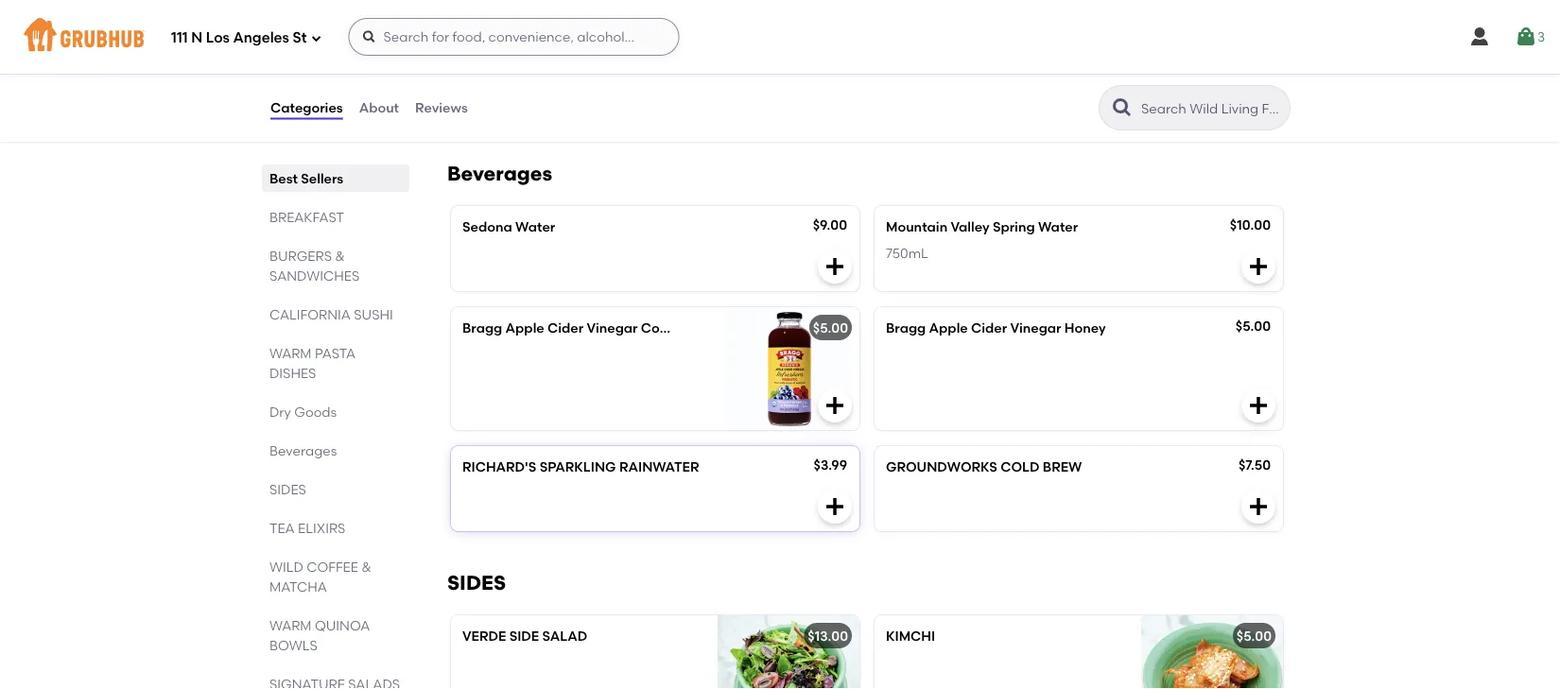 Task type: vqa. For each thing, say whether or not it's contained in the screenshot.
TEA ELIXIRS tab
yes



Task type: describe. For each thing, give the bounding box(es) containing it.
brew
[[1043, 460, 1082, 476]]

st
[[293, 29, 307, 46]]

tea
[[270, 520, 295, 536]]

cider for concord
[[548, 320, 584, 337]]

spring
[[993, 219, 1035, 235]]

vinegar for honey
[[1010, 320, 1062, 337]]

burgers & sandwiches tab
[[270, 246, 402, 286]]

reviews button
[[414, 74, 469, 142]]

$5.00 for kimchi
[[1237, 629, 1272, 645]]

los
[[206, 29, 230, 46]]

best sellers
[[270, 170, 343, 186]]

111 n los angeles st
[[171, 29, 307, 46]]

sushi
[[354, 306, 393, 323]]

warm for warm pasta dishes
[[270, 345, 312, 361]]

reviews
[[415, 100, 468, 116]]

$13.00
[[808, 629, 848, 645]]

n
[[191, 29, 203, 46]]

breakfast
[[270, 209, 344, 225]]

cold
[[1001, 460, 1040, 476]]

search icon image
[[1111, 96, 1134, 119]]

verde
[[462, 629, 506, 645]]

sellers
[[301, 170, 343, 186]]

bragg for bragg apple cider vinegar concord grape
[[462, 320, 502, 337]]

main navigation navigation
[[0, 0, 1561, 74]]

salted caramel
[[462, 51, 565, 67]]

categories button
[[270, 74, 344, 142]]

verde side salad image
[[718, 616, 860, 689]]

honey
[[1065, 320, 1106, 337]]

richard's
[[462, 460, 537, 476]]

3 button
[[1515, 20, 1545, 54]]

salted caramel button
[[451, 38, 860, 123]]

bowls
[[270, 637, 318, 654]]

$3.99
[[814, 458, 847, 474]]

california
[[270, 306, 351, 323]]

tea elixirs tab
[[270, 518, 402, 538]]

beverages inside tab
[[270, 443, 337, 459]]

sides tab
[[270, 480, 402, 499]]

burgers & sandwiches
[[270, 248, 360, 284]]

svg image for salted caramel
[[824, 87, 846, 110]]

svg image for bragg apple cider vinegar concord grape
[[824, 395, 846, 417]]

best
[[270, 170, 298, 186]]

warm pasta dishes tab
[[270, 343, 402, 383]]

caramel
[[508, 51, 565, 67]]

dishes
[[270, 365, 316, 381]]

bragg for bragg apple cider vinegar honey
[[886, 320, 926, 337]]

about
[[359, 100, 399, 116]]

sides inside tab
[[270, 481, 306, 497]]

kimchi image
[[1142, 616, 1283, 689]]

about button
[[358, 74, 400, 142]]

cider for honey
[[971, 320, 1007, 337]]

$10.00
[[1230, 217, 1271, 233]]

groundworks cold brew
[[886, 460, 1082, 476]]



Task type: locate. For each thing, give the bounding box(es) containing it.
cider
[[548, 320, 584, 337], [971, 320, 1007, 337]]

1 horizontal spatial apple
[[929, 320, 968, 337]]

1 horizontal spatial &
[[361, 559, 371, 575]]

water right the sedona
[[515, 219, 555, 235]]

categories
[[270, 100, 343, 116]]

rainwater
[[619, 460, 699, 476]]

vinegar
[[587, 320, 638, 337], [1010, 320, 1062, 337]]

& up sandwiches on the left top of page
[[335, 248, 345, 264]]

warm up bowls
[[270, 618, 312, 634]]

2 apple from the left
[[929, 320, 968, 337]]

svg image right st
[[362, 29, 377, 44]]

grape
[[701, 320, 743, 337]]

wild coffee & matcha tab
[[270, 557, 402, 597]]

2 bragg from the left
[[886, 320, 926, 337]]

sides
[[270, 481, 306, 497], [447, 572, 506, 596]]

1 vertical spatial beverages
[[270, 443, 337, 459]]

apple for bragg apple cider vinegar concord grape
[[506, 320, 545, 337]]

concord
[[641, 320, 698, 337]]

beverages up sedona water
[[447, 162, 552, 186]]

matcha
[[270, 579, 327, 595]]

california sushi
[[270, 306, 393, 323]]

0 horizontal spatial cider
[[548, 320, 584, 337]]

mountain
[[886, 219, 948, 235]]

best sellers tab
[[270, 168, 402, 188]]

2 cider from the left
[[971, 320, 1007, 337]]

wild coffee & matcha
[[270, 559, 371, 595]]

dry goods tab
[[270, 402, 402, 422]]

svg image down $9.00
[[824, 256, 846, 278]]

0 horizontal spatial apple
[[506, 320, 545, 337]]

sedona water
[[462, 219, 555, 235]]

warm quinoa bowls tab
[[270, 616, 402, 655]]

svg image down $7.50
[[1248, 496, 1270, 519]]

bragg apple cider vinegar honey
[[886, 320, 1106, 337]]

warm
[[270, 345, 312, 361], [270, 618, 312, 634]]

salad
[[542, 629, 588, 645]]

0 horizontal spatial sides
[[270, 481, 306, 497]]

bragg
[[462, 320, 502, 337], [886, 320, 926, 337]]

wild
[[270, 559, 304, 575]]

bragg apple cider vinegar concord grape image
[[718, 308, 860, 431]]

$5.00 for bragg apple cider vinegar concord grape
[[813, 320, 848, 337]]

svg image inside 3 button
[[1515, 26, 1538, 48]]

svg image up $3.99 on the right
[[824, 395, 846, 417]]

angeles
[[233, 29, 289, 46]]

1 apple from the left
[[506, 320, 545, 337]]

2 warm from the top
[[270, 618, 312, 634]]

water right spring
[[1038, 219, 1078, 235]]

svg image down main navigation navigation
[[824, 87, 846, 110]]

mountain valley spring water
[[886, 219, 1078, 235]]

sedona
[[462, 219, 512, 235]]

dry
[[270, 404, 291, 420]]

svg image inside main navigation navigation
[[362, 29, 377, 44]]

tea elixirs
[[270, 520, 346, 536]]

richard's sparkling rainwater
[[462, 460, 699, 476]]

0 horizontal spatial bragg
[[462, 320, 502, 337]]

goods
[[294, 404, 337, 420]]

&
[[335, 248, 345, 264], [361, 559, 371, 575]]

2 vinegar from the left
[[1010, 320, 1062, 337]]

side
[[509, 629, 539, 645]]

0 horizontal spatial &
[[335, 248, 345, 264]]

1 vertical spatial warm
[[270, 618, 312, 634]]

1 horizontal spatial cider
[[971, 320, 1007, 337]]

bragg apple cider vinegar concord grape
[[462, 320, 743, 337]]

sides up verde
[[447, 572, 506, 596]]

& right coffee
[[361, 559, 371, 575]]

0 horizontal spatial water
[[515, 219, 555, 235]]

0 vertical spatial sides
[[270, 481, 306, 497]]

warm quinoa bowls
[[270, 618, 370, 654]]

111
[[171, 29, 188, 46]]

coffee
[[307, 559, 358, 575]]

beverages
[[447, 162, 552, 186], [270, 443, 337, 459]]

$9.00
[[813, 217, 847, 233]]

vinegar left the concord at the top of page
[[587, 320, 638, 337]]

0 horizontal spatial beverages
[[270, 443, 337, 459]]

vinegar for concord
[[587, 320, 638, 337]]

beverages tab
[[270, 441, 402, 461]]

1 vertical spatial sides
[[447, 572, 506, 596]]

svg image for groundworks cold brew
[[1248, 496, 1270, 519]]

apple for bragg apple cider vinegar honey
[[929, 320, 968, 337]]

1 horizontal spatial water
[[1038, 219, 1078, 235]]

1 horizontal spatial beverages
[[447, 162, 552, 186]]

dry goods
[[270, 404, 337, 420]]

warm for warm quinoa bowls
[[270, 618, 312, 634]]

1 vertical spatial &
[[361, 559, 371, 575]]

svg image
[[1469, 26, 1491, 48], [1515, 26, 1538, 48], [311, 33, 322, 44], [1248, 256, 1270, 278], [1248, 395, 1270, 417], [824, 496, 846, 519]]

0 vertical spatial &
[[335, 248, 345, 264]]

groundworks
[[886, 460, 998, 476]]

0 horizontal spatial vinegar
[[587, 320, 638, 337]]

1 horizontal spatial bragg
[[886, 320, 926, 337]]

1 horizontal spatial vinegar
[[1010, 320, 1062, 337]]

0 vertical spatial warm
[[270, 345, 312, 361]]

warm inside warm pasta dishes
[[270, 345, 312, 361]]

breakfast tab
[[270, 207, 402, 227]]

svg image
[[362, 29, 377, 44], [824, 87, 846, 110], [824, 256, 846, 278], [824, 395, 846, 417], [1248, 496, 1270, 519]]

Search for food, convenience, alcohol... search field
[[349, 18, 680, 56]]

warm up dishes
[[270, 345, 312, 361]]

valley
[[951, 219, 990, 235]]

1 cider from the left
[[548, 320, 584, 337]]

750ml
[[886, 246, 929, 262]]

& inside wild coffee & matcha
[[361, 559, 371, 575]]

vinegar left honey
[[1010, 320, 1062, 337]]

warm inside warm quinoa bowls
[[270, 618, 312, 634]]

$5.00
[[1236, 319, 1271, 335], [813, 320, 848, 337], [1237, 629, 1272, 645]]

svg image for sedona water
[[824, 256, 846, 278]]

2 water from the left
[[1038, 219, 1078, 235]]

& inside burgers & sandwiches
[[335, 248, 345, 264]]

warm pasta dishes
[[270, 345, 356, 381]]

beverages down dry goods
[[270, 443, 337, 459]]

water
[[515, 219, 555, 235], [1038, 219, 1078, 235]]

burgers
[[270, 248, 332, 264]]

salted
[[462, 51, 505, 67]]

Search Wild Living Foods search field
[[1140, 99, 1284, 117]]

sparkling
[[540, 460, 616, 476]]

california sushi tab
[[270, 305, 402, 324]]

1 vinegar from the left
[[587, 320, 638, 337]]

kimchi
[[886, 629, 936, 645]]

$7.50
[[1239, 458, 1271, 474]]

sides up "tea"
[[270, 481, 306, 497]]

elixirs
[[298, 520, 346, 536]]

verde side salad
[[462, 629, 588, 645]]

1 bragg from the left
[[462, 320, 502, 337]]

sandwiches
[[270, 268, 360, 284]]

tab
[[270, 674, 402, 689]]

apple
[[506, 320, 545, 337], [929, 320, 968, 337]]

pasta
[[315, 345, 356, 361]]

1 horizontal spatial sides
[[447, 572, 506, 596]]

1 warm from the top
[[270, 345, 312, 361]]

0 vertical spatial beverages
[[447, 162, 552, 186]]

1 water from the left
[[515, 219, 555, 235]]

3
[[1538, 29, 1545, 45]]

quinoa
[[315, 618, 370, 634]]



